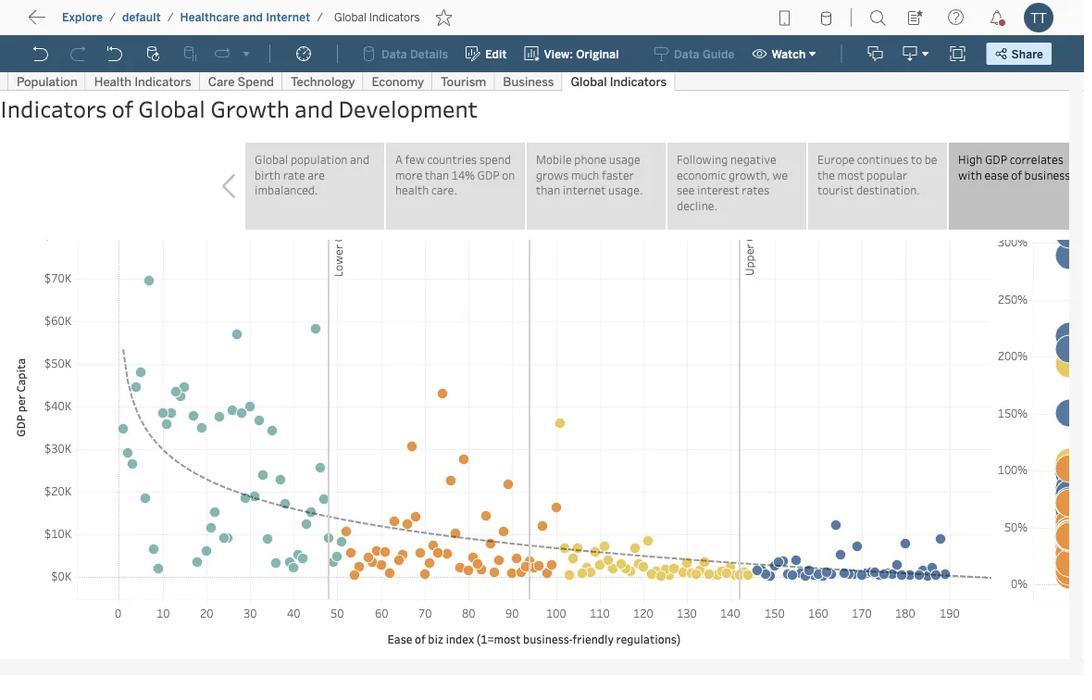 Task type: vqa. For each thing, say whether or not it's contained in the screenshot.
Samples
no



Task type: locate. For each thing, give the bounding box(es) containing it.
default
[[122, 11, 161, 24]]

healthcare
[[180, 11, 240, 24]]

2 / from the left
[[167, 11, 174, 24]]

/
[[109, 11, 116, 24], [167, 11, 174, 24], [317, 11, 323, 24]]

skip to content link
[[44, 11, 189, 36]]

2 horizontal spatial /
[[317, 11, 323, 24]]

healthcare and internet link
[[179, 10, 311, 25]]

0 horizontal spatial /
[[109, 11, 116, 24]]

skip
[[48, 14, 80, 32]]

/ right default "link"
[[167, 11, 174, 24]]

explore link
[[61, 10, 104, 25]]

skip to content
[[48, 14, 159, 32]]

/ right to
[[109, 11, 116, 24]]

default link
[[121, 10, 162, 25]]

explore / default / healthcare and internet /
[[62, 11, 323, 24]]

/ left the global
[[317, 11, 323, 24]]

1 horizontal spatial /
[[167, 11, 174, 24]]

global indicators
[[334, 11, 420, 24]]

indicators
[[369, 11, 420, 24]]

internet
[[266, 11, 311, 24]]



Task type: describe. For each thing, give the bounding box(es) containing it.
to
[[83, 14, 98, 32]]

global
[[334, 11, 367, 24]]

and
[[243, 11, 263, 24]]

3 / from the left
[[317, 11, 323, 24]]

1 / from the left
[[109, 11, 116, 24]]

content
[[102, 14, 159, 32]]

global indicators element
[[329, 11, 426, 24]]

explore
[[62, 11, 103, 24]]



